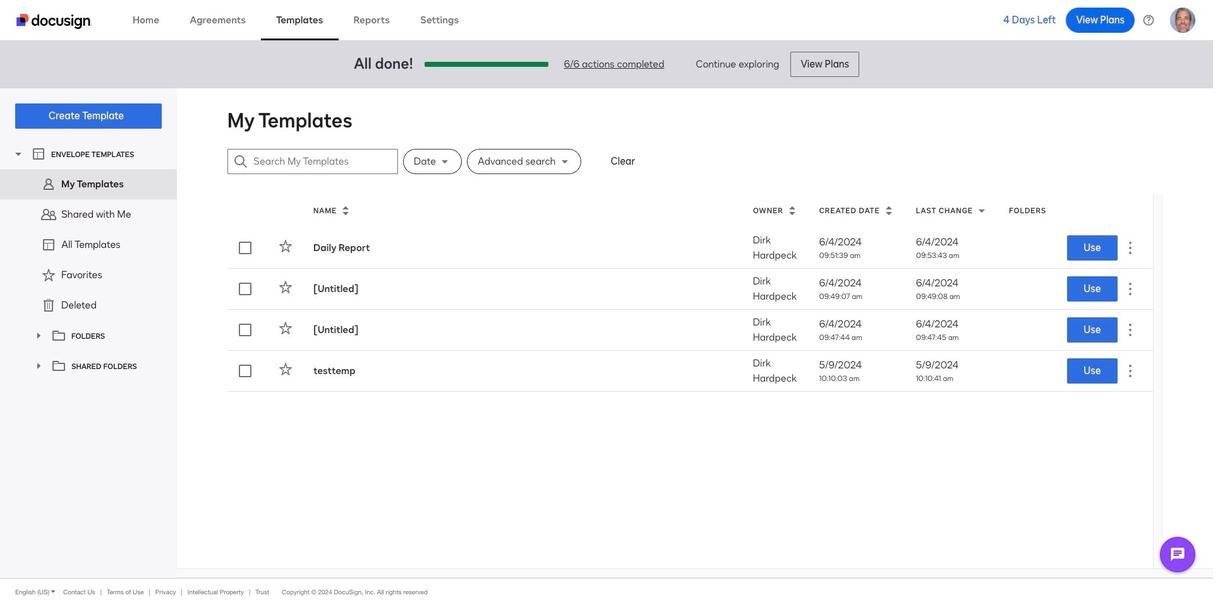 Task type: describe. For each thing, give the bounding box(es) containing it.
more info region
[[0, 579, 1213, 606]]

add [untitled] to favorites image
[[278, 280, 293, 295]]

add testtemp to favorites image
[[278, 362, 293, 377]]

secondary navigation
[[0, 88, 177, 579]]

manage filters group
[[403, 149, 593, 174]]

add daily report to favorites image
[[278, 239, 293, 254]]

docusign esignature image
[[16, 14, 92, 29]]

your uploaded profile image image
[[1170, 7, 1195, 33]]



Task type: vqa. For each thing, say whether or not it's contained in the screenshot.
search my templates text box
yes



Task type: locate. For each thing, give the bounding box(es) containing it.
Search My Templates text field
[[253, 150, 397, 174]]

add [untitled] to favorites image
[[278, 321, 293, 336]]



